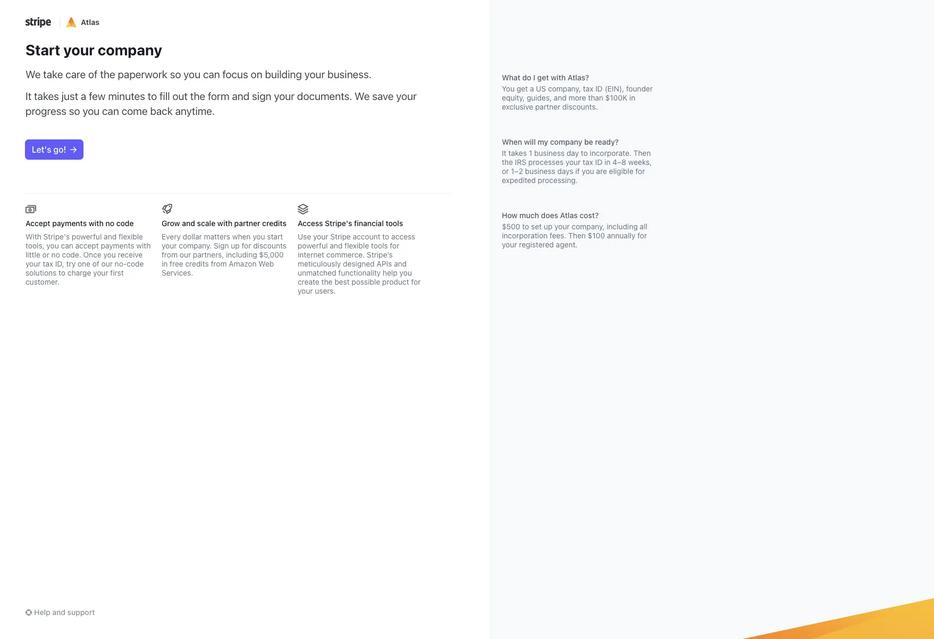 Task type: locate. For each thing, give the bounding box(es) containing it.
0 horizontal spatial we
[[26, 68, 41, 80]]

$5,000
[[259, 250, 284, 259]]

business
[[535, 148, 565, 158], [525, 167, 556, 176]]

matters
[[204, 232, 230, 241]]

1 vertical spatial we
[[355, 90, 370, 102]]

services.
[[162, 268, 193, 277]]

0 horizontal spatial atlas
[[81, 18, 100, 27]]

partner up the when
[[234, 219, 261, 228]]

meticulously
[[298, 259, 341, 268]]

your down the tools,
[[26, 259, 41, 268]]

your down does
[[555, 222, 570, 231]]

up inside how much does atlas cost? $500 to set up your company, including all incorporation fees. then $100 annually for your registered agent.
[[544, 222, 553, 231]]

powerful inside access stripe's financial tools use your stripe account to access powerful and flexible tools for internet commerce. stripe's meticulously designed apis and unmatched functionality help you create the best possible product for your users.
[[298, 241, 328, 250]]

up inside "grow and scale with partner credits every dollar matters when you start your company. sign up for discounts from our partners, including $5,000 in free credits from amazon web services."
[[231, 241, 240, 250]]

1 vertical spatial tax
[[583, 158, 594, 167]]

up down does
[[544, 222, 553, 231]]

2 horizontal spatial can
[[203, 68, 220, 80]]

1 vertical spatial up
[[231, 241, 240, 250]]

0 horizontal spatial from
[[162, 250, 178, 259]]

0 horizontal spatial it
[[26, 90, 32, 102]]

then
[[634, 148, 651, 158], [569, 231, 586, 240]]

can up try
[[61, 241, 73, 250]]

we
[[26, 68, 41, 80], [355, 90, 370, 102]]

designed
[[343, 259, 375, 268]]

i
[[534, 73, 536, 82]]

and right accept
[[104, 232, 117, 241]]

much
[[520, 211, 540, 220]]

and right apis
[[394, 259, 407, 268]]

0 vertical spatial so
[[170, 68, 181, 80]]

support
[[67, 608, 95, 617]]

0 vertical spatial atlas
[[81, 18, 100, 27]]

1 horizontal spatial a
[[530, 84, 534, 93]]

and left more
[[554, 93, 567, 102]]

1 horizontal spatial up
[[544, 222, 553, 231]]

you down few
[[83, 105, 100, 117]]

for up amazon
[[242, 241, 251, 250]]

tax inside when will my company be ready? it takes 1 business day to incorporate. then the irs processes your tax id in 4–8 weeks, or 1–2 business days if you are eligible for expedited processing.
[[583, 158, 594, 167]]

with up accept
[[89, 219, 104, 228]]

powerful up meticulously
[[298, 241, 328, 250]]

0 horizontal spatial flexible
[[119, 232, 143, 241]]

you
[[502, 84, 515, 93]]

code right first
[[127, 259, 144, 268]]

with left atlas?
[[551, 73, 566, 82]]

to inside access stripe's financial tools use your stripe account to access powerful and flexible tools for internet commerce. stripe's meticulously designed apis and unmatched functionality help you create the best possible product for your users.
[[383, 232, 390, 241]]

1 horizontal spatial powerful
[[298, 241, 328, 250]]

credits up start
[[262, 219, 287, 228]]

incorporate.
[[590, 148, 632, 158]]

1 vertical spatial so
[[69, 105, 80, 117]]

company up the day
[[551, 137, 583, 146]]

in left free
[[162, 259, 168, 268]]

atlas right does
[[561, 211, 578, 220]]

charge
[[67, 268, 91, 277]]

your down building
[[274, 90, 295, 102]]

1 horizontal spatial takes
[[509, 148, 527, 158]]

1 horizontal spatial can
[[102, 105, 119, 117]]

tools
[[386, 219, 403, 228], [371, 241, 388, 250]]

0 vertical spatial company,
[[549, 84, 582, 93]]

stripe's up stripe
[[325, 219, 353, 228]]

0 vertical spatial takes
[[34, 90, 59, 102]]

we inside it takes just a few minutes to fill out the form and sign your documents. we save your progress so you can come back anytime.
[[355, 90, 370, 102]]

0 horizontal spatial partner
[[234, 219, 261, 228]]

takes down when
[[509, 148, 527, 158]]

1 vertical spatial takes
[[509, 148, 527, 158]]

0 vertical spatial get
[[538, 73, 549, 82]]

you up out
[[184, 68, 201, 80]]

company, inside what do i get with atlas? you get a us company, tax id (ein), founder equity, guides, and more than $100k in exclusive partner discounts.
[[549, 84, 582, 93]]

the up anytime.
[[190, 90, 205, 102]]

let's go!
[[32, 145, 66, 154]]

can inside it takes just a few minutes to fill out the form and sign your documents. we save your progress so you can come back anytime.
[[102, 105, 119, 117]]

1 vertical spatial or
[[42, 250, 49, 259]]

1 vertical spatial in
[[605, 158, 611, 167]]

exclusive
[[502, 102, 534, 111]]

0 vertical spatial stripe's
[[325, 219, 353, 228]]

on
[[251, 68, 263, 80]]

2 vertical spatial in
[[162, 259, 168, 268]]

or inside accept payments with no code with stripe's powerful and flexible tools, you can accept payments with little or no code. once you receive your tax id, try one of our no-code solutions to charge your first customer.
[[42, 250, 49, 259]]

for right the annually
[[638, 231, 648, 240]]

0 vertical spatial or
[[502, 167, 509, 176]]

1 horizontal spatial flexible
[[345, 241, 369, 250]]

0 horizontal spatial payments
[[52, 219, 87, 228]]

company, for cost?
[[572, 222, 605, 231]]

company, down atlas?
[[549, 84, 582, 93]]

get right the i at right top
[[538, 73, 549, 82]]

for right eligible at right top
[[636, 167, 646, 176]]

code up receive
[[116, 219, 134, 228]]

partner inside what do i get with atlas? you get a us company, tax id (ein), founder equity, guides, and more than $100k in exclusive partner discounts.
[[536, 102, 561, 111]]

so
[[170, 68, 181, 80], [69, 105, 80, 117]]

discounts
[[253, 241, 287, 250]]

code
[[116, 219, 134, 228], [127, 259, 144, 268]]

you right "help"
[[400, 268, 412, 277]]

in left 4–8 on the right top
[[605, 158, 611, 167]]

including
[[607, 222, 638, 231], [226, 250, 257, 259]]

commerce.
[[327, 250, 365, 259]]

the inside access stripe's financial tools use your stripe account to access powerful and flexible tools for internet commerce. stripe's meticulously designed apis and unmatched functionality help you create the best possible product for your users.
[[322, 277, 333, 286]]

receive
[[118, 250, 143, 259]]

1 horizontal spatial it
[[502, 148, 507, 158]]

0 horizontal spatial a
[[81, 90, 86, 102]]

the inside when will my company be ready? it takes 1 business day to incorporate. then the irs processes your tax id in 4–8 weeks, or 1–2 business days if you are eligible for expedited processing.
[[502, 158, 513, 167]]

or left 1–2
[[502, 167, 509, 176]]

$100k
[[606, 93, 628, 102]]

start
[[26, 41, 60, 59]]

a left few
[[81, 90, 86, 102]]

than
[[589, 93, 604, 102]]

1 vertical spatial company
[[551, 137, 583, 146]]

0 horizontal spatial stripe's
[[43, 232, 70, 241]]

then right 4–8 on the right top
[[634, 148, 651, 158]]

it
[[26, 90, 32, 102], [502, 148, 507, 158]]

customer.
[[26, 277, 60, 286]]

if
[[576, 167, 580, 176]]

0 horizontal spatial including
[[226, 250, 257, 259]]

1 horizontal spatial or
[[502, 167, 509, 176]]

0 vertical spatial id
[[596, 84, 603, 93]]

and up dollar
[[182, 219, 195, 228]]

business down "1"
[[525, 167, 556, 176]]

1 vertical spatial partner
[[234, 219, 261, 228]]

tax left id,
[[43, 259, 53, 268]]

id left (ein),
[[596, 84, 603, 93]]

do
[[523, 73, 532, 82]]

to inside when will my company be ready? it takes 1 business day to incorporate. then the irs processes your tax id in 4–8 weeks, or 1–2 business days if you are eligible for expedited processing.
[[581, 148, 588, 158]]

us
[[536, 84, 547, 93]]

0 vertical spatial no
[[106, 219, 114, 228]]

our inside accept payments with no code with stripe's powerful and flexible tools, you can accept payments with little or no code. once you receive your tax id, try one of our no-code solutions to charge your first customer.
[[101, 259, 113, 268]]

2 vertical spatial can
[[61, 241, 73, 250]]

flexible inside access stripe's financial tools use your stripe account to access powerful and flexible tools for internet commerce. stripe's meticulously designed apis and unmatched functionality help you create the best possible product for your users.
[[345, 241, 369, 250]]

1 vertical spatial id
[[596, 158, 603, 167]]

flexible inside accept payments with no code with stripe's powerful and flexible tools, you can accept payments with little or no code. once you receive your tax id, try one of our no-code solutions to charge your first customer.
[[119, 232, 143, 241]]

to left set
[[523, 222, 530, 231]]

processes
[[529, 158, 564, 167]]

flexible up receive
[[119, 232, 143, 241]]

0 vertical spatial payments
[[52, 219, 87, 228]]

our left no-
[[101, 259, 113, 268]]

1 vertical spatial including
[[226, 250, 257, 259]]

sign
[[252, 90, 272, 102]]

1 horizontal spatial partner
[[536, 102, 561, 111]]

help and support
[[34, 608, 95, 617]]

payments
[[52, 219, 87, 228], [101, 241, 134, 250]]

can down few
[[102, 105, 119, 117]]

day
[[567, 148, 579, 158]]

stripe's down accept
[[43, 232, 70, 241]]

company,
[[549, 84, 582, 93], [572, 222, 605, 231]]

1 horizontal spatial no
[[106, 219, 114, 228]]

then right fees.
[[569, 231, 586, 240]]

of right one
[[92, 259, 99, 268]]

functionality
[[339, 268, 381, 277]]

1 vertical spatial then
[[569, 231, 586, 240]]

to left 'fill'
[[148, 90, 157, 102]]

1 vertical spatial atlas
[[561, 211, 578, 220]]

the inside it takes just a few minutes to fill out the form and sign your documents. we save your progress so you can come back anytime.
[[190, 90, 205, 102]]

from down every
[[162, 250, 178, 259]]

you inside when will my company be ready? it takes 1 business day to incorporate. then the irs processes your tax id in 4–8 weeks, or 1–2 business days if you are eligible for expedited processing.
[[582, 167, 595, 176]]

0 vertical spatial partner
[[536, 102, 561, 111]]

payments up no-
[[101, 241, 134, 250]]

credits down company.
[[185, 259, 209, 268]]

tax down atlas?
[[584, 84, 594, 93]]

and left sign
[[232, 90, 250, 102]]

unmatched
[[298, 268, 337, 277]]

0 horizontal spatial our
[[101, 259, 113, 268]]

so down just
[[69, 105, 80, 117]]

to left try
[[59, 268, 65, 277]]

tools up apis
[[371, 241, 388, 250]]

your
[[63, 41, 95, 59], [305, 68, 325, 80], [274, 90, 295, 102], [397, 90, 417, 102], [566, 158, 581, 167], [555, 222, 570, 231], [313, 232, 329, 241], [502, 240, 517, 249], [162, 241, 177, 250], [26, 259, 41, 268], [93, 268, 108, 277], [298, 286, 313, 295]]

get
[[538, 73, 549, 82], [517, 84, 528, 93]]

tax
[[584, 84, 594, 93], [583, 158, 594, 167], [43, 259, 53, 268]]

1 horizontal spatial company
[[551, 137, 583, 146]]

you right if
[[582, 167, 595, 176]]

including left all at right
[[607, 222, 638, 231]]

our
[[180, 250, 191, 259], [101, 259, 113, 268]]

1 vertical spatial get
[[517, 84, 528, 93]]

0 vertical spatial in
[[630, 93, 636, 102]]

business down "my"
[[535, 148, 565, 158]]

0 horizontal spatial takes
[[34, 90, 59, 102]]

0 horizontal spatial company
[[98, 41, 162, 59]]

so up out
[[170, 68, 181, 80]]

company up paperwork
[[98, 41, 162, 59]]

equity,
[[502, 93, 525, 102]]

0 horizontal spatial or
[[42, 250, 49, 259]]

0 horizontal spatial so
[[69, 105, 80, 117]]

once
[[83, 250, 101, 259]]

in
[[630, 93, 636, 102], [605, 158, 611, 167], [162, 259, 168, 268]]

up right sign
[[231, 241, 240, 250]]

or right little
[[42, 250, 49, 259]]

dollar
[[183, 232, 202, 241]]

credits
[[262, 219, 287, 228], [185, 259, 209, 268]]

atlas inside how much does atlas cost? $500 to set up your company, including all incorporation fees. then $100 annually for your registered agent.
[[561, 211, 578, 220]]

to right the day
[[581, 148, 588, 158]]

start
[[267, 232, 283, 241]]

the up few
[[100, 68, 115, 80]]

your up free
[[162, 241, 177, 250]]

0 vertical spatial up
[[544, 222, 553, 231]]

our down dollar
[[180, 250, 191, 259]]

atlas up start your company
[[81, 18, 100, 27]]

with
[[551, 73, 566, 82], [89, 219, 104, 228], [218, 219, 233, 228], [136, 241, 151, 250]]

your left users. at the left
[[298, 286, 313, 295]]

1 vertical spatial can
[[102, 105, 119, 117]]

1 horizontal spatial our
[[180, 250, 191, 259]]

including down the when
[[226, 250, 257, 259]]

we left the save
[[355, 90, 370, 102]]

id left 4–8 on the right top
[[596, 158, 603, 167]]

0 vertical spatial tax
[[584, 84, 594, 93]]

1 horizontal spatial payments
[[101, 241, 134, 250]]

for inside "grow and scale with partner credits every dollar matters when you start your company. sign up for discounts from our partners, including $5,000 in free credits from amazon web services."
[[242, 241, 251, 250]]

1 horizontal spatial including
[[607, 222, 638, 231]]

save
[[373, 90, 394, 102]]

1 vertical spatial it
[[502, 148, 507, 158]]

and right help
[[52, 608, 65, 617]]

0 horizontal spatial can
[[61, 241, 73, 250]]

for up apis
[[390, 241, 400, 250]]

get down do
[[517, 84, 528, 93]]

takes inside it takes just a few minutes to fill out the form and sign your documents. we save your progress so you can come back anytime.
[[34, 90, 59, 102]]

flexible up designed
[[345, 241, 369, 250]]

in inside "grow and scale with partner credits every dollar matters when you start your company. sign up for discounts from our partners, including $5,000 in free credits from amazon web services."
[[162, 259, 168, 268]]

anytime.
[[175, 105, 215, 117]]

2 horizontal spatial in
[[630, 93, 636, 102]]

for right product
[[412, 277, 421, 286]]

of right care
[[88, 68, 98, 80]]

1 horizontal spatial so
[[170, 68, 181, 80]]

can up 'form'
[[203, 68, 220, 80]]

1 vertical spatial stripe's
[[43, 232, 70, 241]]

takes up progress
[[34, 90, 59, 102]]

expedited
[[502, 176, 536, 185]]

1 horizontal spatial credits
[[262, 219, 287, 228]]

it down when
[[502, 148, 507, 158]]

powerful up once
[[72, 232, 102, 241]]

$100
[[588, 231, 606, 240]]

0 horizontal spatial get
[[517, 84, 528, 93]]

1 horizontal spatial stripe's
[[325, 219, 353, 228]]

1 horizontal spatial we
[[355, 90, 370, 102]]

the
[[100, 68, 115, 80], [190, 90, 205, 102], [502, 158, 513, 167], [322, 277, 333, 286]]

1 horizontal spatial atlas
[[561, 211, 578, 220]]

the left irs
[[502, 158, 513, 167]]

2 vertical spatial tax
[[43, 259, 53, 268]]

0 horizontal spatial credits
[[185, 259, 209, 268]]

or
[[502, 167, 509, 176], [42, 250, 49, 259]]

a
[[530, 84, 534, 93], [81, 90, 86, 102]]

1 horizontal spatial in
[[605, 158, 611, 167]]

0 horizontal spatial no
[[51, 250, 60, 259]]

you inside access stripe's financial tools use your stripe account to access powerful and flexible tools for internet commerce. stripe's meticulously designed apis and unmatched functionality help you create the best possible product for your users.
[[400, 268, 412, 277]]

from down sign
[[211, 259, 227, 268]]

accept
[[26, 219, 50, 228]]

0 horizontal spatial powerful
[[72, 232, 102, 241]]

with up the "matters"
[[218, 219, 233, 228]]

a left us
[[530, 84, 534, 93]]

0 horizontal spatial in
[[162, 259, 168, 268]]

be
[[585, 137, 594, 146]]

to inside how much does atlas cost? $500 to set up your company, including all incorporation fees. then $100 annually for your registered agent.
[[523, 222, 530, 231]]

1 vertical spatial company,
[[572, 222, 605, 231]]

1 vertical spatial of
[[92, 259, 99, 268]]

form
[[208, 90, 230, 102]]

and inside what do i get with atlas? you get a us company, tax id (ein), founder equity, guides, and more than $100k in exclusive partner discounts.
[[554, 93, 567, 102]]

0 vertical spatial it
[[26, 90, 32, 102]]

company, inside how much does atlas cost? $500 to set up your company, including all incorporation fees. then $100 annually for your registered agent.
[[572, 222, 605, 231]]

company, down cost?
[[572, 222, 605, 231]]

0 horizontal spatial then
[[569, 231, 586, 240]]

to inside it takes just a few minutes to fill out the form and sign your documents. we save your progress so you can come back anytime.
[[148, 90, 157, 102]]

1 horizontal spatial then
[[634, 148, 651, 158]]

id inside what do i get with atlas? you get a us company, tax id (ein), founder equity, guides, and more than $100k in exclusive partner discounts.
[[596, 84, 603, 93]]

a inside what do i get with atlas? you get a us company, tax id (ein), founder equity, guides, and more than $100k in exclusive partner discounts.
[[530, 84, 534, 93]]

tax right if
[[583, 158, 594, 167]]

0 horizontal spatial up
[[231, 241, 240, 250]]

a inside it takes just a few minutes to fill out the form and sign your documents. we save your progress so you can come back anytime.
[[81, 90, 86, 102]]

we left the take
[[26, 68, 41, 80]]

when will my company be ready? it takes 1 business day to incorporate. then the irs processes your tax id in 4–8 weeks, or 1–2 business days if you are eligible for expedited processing.
[[502, 137, 652, 185]]

stripe's inside accept payments with no code with stripe's powerful and flexible tools, you can accept payments with little or no code. once you receive your tax id, try one of our no-code solutions to charge your first customer.
[[43, 232, 70, 241]]

incorporation
[[502, 231, 548, 240]]

annually
[[608, 231, 636, 240]]

0 vertical spatial we
[[26, 68, 41, 80]]

documents.
[[297, 90, 352, 102]]

0 vertical spatial tools
[[386, 219, 403, 228]]

0 vertical spatial company
[[98, 41, 162, 59]]

how much does atlas cost? $500 to set up your company, including all incorporation fees. then $100 annually for your registered agent.
[[502, 211, 648, 249]]

it inside when will my company be ready? it takes 1 business day to incorporate. then the irs processes your tax id in 4–8 weeks, or 1–2 business days if you are eligible for expedited processing.
[[502, 148, 507, 158]]

0 vertical spatial then
[[634, 148, 651, 158]]

founder
[[627, 84, 653, 93]]

your up processing.
[[566, 158, 581, 167]]

0 vertical spatial credits
[[262, 219, 287, 228]]

0 vertical spatial including
[[607, 222, 638, 231]]

to left access
[[383, 232, 390, 241]]

come
[[122, 105, 148, 117]]

access
[[392, 232, 416, 241]]

can
[[203, 68, 220, 80], [102, 105, 119, 117], [61, 241, 73, 250]]

payments up accept
[[52, 219, 87, 228]]

tools up access
[[386, 219, 403, 228]]

1 vertical spatial business
[[525, 167, 556, 176]]

it up progress
[[26, 90, 32, 102]]

1 vertical spatial credits
[[185, 259, 209, 268]]

1 horizontal spatial from
[[211, 259, 227, 268]]

partner down us
[[536, 102, 561, 111]]

takes inside when will my company be ready? it takes 1 business day to incorporate. then the irs processes your tax id in 4–8 weeks, or 1–2 business days if you are eligible for expedited processing.
[[509, 148, 527, 158]]

0 vertical spatial business
[[535, 148, 565, 158]]

you left start
[[253, 232, 265, 241]]

id
[[596, 84, 603, 93], [596, 158, 603, 167]]

to
[[148, 90, 157, 102], [581, 148, 588, 158], [523, 222, 530, 231], [383, 232, 390, 241], [59, 268, 65, 277]]

up
[[544, 222, 553, 231], [231, 241, 240, 250]]



Task type: vqa. For each thing, say whether or not it's contained in the screenshot.
search box
no



Task type: describe. For each thing, give the bounding box(es) containing it.
internet
[[298, 250, 325, 259]]

your inside "grow and scale with partner credits every dollar matters when you start your company. sign up for discounts from our partners, including $5,000 in free credits from amazon web services."
[[162, 241, 177, 250]]

just
[[62, 90, 78, 102]]

svg image
[[70, 147, 77, 153]]

can inside accept payments with no code with stripe's powerful and flexible tools, you can accept payments with little or no code. once you receive your tax id, try one of our no-code solutions to charge your first customer.
[[61, 241, 73, 250]]

1 horizontal spatial get
[[538, 73, 549, 82]]

when
[[232, 232, 251, 241]]

and inside it takes just a few minutes to fill out the form and sign your documents. we save your progress so you can come back anytime.
[[232, 90, 250, 102]]

financial
[[354, 219, 384, 228]]

tax inside accept payments with no code with stripe's powerful and flexible tools, you can accept payments with little or no code. once you receive your tax id, try one of our no-code solutions to charge your first customer.
[[43, 259, 53, 268]]

stripe
[[331, 232, 351, 241]]

1 vertical spatial tools
[[371, 241, 388, 250]]

you inside it takes just a few minutes to fill out the form and sign your documents. we save your progress so you can come back anytime.
[[83, 105, 100, 117]]

back
[[150, 105, 173, 117]]

best
[[335, 277, 350, 286]]

in inside when will my company be ready? it takes 1 business day to incorporate. then the irs processes your tax id in 4–8 weeks, or 1–2 business days if you are eligible for expedited processing.
[[605, 158, 611, 167]]

company inside when will my company be ready? it takes 1 business day to incorporate. then the irs processes your tax id in 4–8 weeks, or 1–2 business days if you are eligible for expedited processing.
[[551, 137, 583, 146]]

1 vertical spatial payments
[[101, 241, 134, 250]]

company, for with
[[549, 84, 582, 93]]

processing.
[[538, 176, 578, 185]]

let's go! button
[[26, 140, 83, 159]]

building
[[265, 68, 302, 80]]

how
[[502, 211, 518, 220]]

and inside accept payments with no code with stripe's powerful and flexible tools, you can accept payments with little or no code. once you receive your tax id, try one of our no-code solutions to charge your first customer.
[[104, 232, 117, 241]]

what
[[502, 73, 521, 82]]

users.
[[315, 286, 336, 295]]

code.
[[62, 250, 81, 259]]

your inside when will my company be ready? it takes 1 business day to incorporate. then the irs processes your tax id in 4–8 weeks, or 1–2 business days if you are eligible for expedited processing.
[[566, 158, 581, 167]]

it inside it takes just a few minutes to fill out the form and sign your documents. we save your progress so you can come back anytime.
[[26, 90, 32, 102]]

every
[[162, 232, 181, 241]]

our inside "grow and scale with partner credits every dollar matters when you start your company. sign up for discounts from our partners, including $5,000 in free credits from amazon web services."
[[180, 250, 191, 259]]

business.
[[328, 68, 372, 80]]

focus
[[223, 68, 248, 80]]

access stripe's financial tools use your stripe account to access powerful and flexible tools for internet commerce. stripe's meticulously designed apis and unmatched functionality help you create the best possible product for your users.
[[298, 219, 421, 295]]

with left every
[[136, 241, 151, 250]]

create
[[298, 277, 320, 286]]

then inside when will my company be ready? it takes 1 business day to incorporate. then the irs processes your tax id in 4–8 weeks, or 1–2 business days if you are eligible for expedited processing.
[[634, 148, 651, 158]]

your right 'use'
[[313, 232, 329, 241]]

with inside "grow and scale with partner credits every dollar matters when you start your company. sign up for discounts from our partners, including $5,000 in free credits from amazon web services."
[[218, 219, 233, 228]]

id,
[[55, 259, 64, 268]]

does
[[541, 211, 559, 220]]

including inside "grow and scale with partner credits every dollar matters when you start your company. sign up for discounts from our partners, including $5,000 in free credits from amazon web services."
[[226, 250, 257, 259]]

ready?
[[596, 137, 619, 146]]

you inside "grow and scale with partner credits every dollar matters when you start your company. sign up for discounts from our partners, including $5,000 in free credits from amazon web services."
[[253, 232, 265, 241]]

in inside what do i get with atlas? you get a us company, tax id (ein), founder equity, guides, and more than $100k in exclusive partner discounts.
[[630, 93, 636, 102]]

your left first
[[93, 268, 108, 277]]

0 vertical spatial can
[[203, 68, 220, 80]]

possible
[[352, 277, 381, 286]]

help
[[383, 268, 398, 277]]

your down $500
[[502, 240, 517, 249]]

fees.
[[550, 231, 567, 240]]

1 vertical spatial no
[[51, 250, 60, 259]]

then inside how much does atlas cost? $500 to set up your company, including all incorporation fees. then $100 annually for your registered agent.
[[569, 231, 586, 240]]

solutions
[[26, 268, 57, 277]]

accept payments with no code with stripe's powerful and flexible tools, you can accept payments with little or no code. once you receive your tax id, try one of our no-code solutions to charge your first customer.
[[26, 219, 151, 286]]

accept
[[75, 241, 99, 250]]

stripe's
[[367, 250, 393, 259]]

your up documents.
[[305, 68, 325, 80]]

tax inside what do i get with atlas? you get a us company, tax id (ein), founder equity, guides, and more than $100k in exclusive partner discounts.
[[584, 84, 594, 93]]

fill
[[160, 90, 170, 102]]

1
[[529, 148, 533, 158]]

first
[[110, 268, 124, 277]]

will
[[525, 137, 536, 146]]

go!
[[53, 145, 66, 154]]

company.
[[179, 241, 212, 250]]

for inside when will my company be ready? it takes 1 business day to incorporate. then the irs processes your tax id in 4–8 weeks, or 1–2 business days if you are eligible for expedited processing.
[[636, 167, 646, 176]]

your up care
[[63, 41, 95, 59]]

4–8
[[613, 158, 627, 167]]

partner inside "grow and scale with partner credits every dollar matters when you start your company. sign up for discounts from our partners, including $5,000 in free credits from amazon web services."
[[234, 219, 261, 228]]

0 vertical spatial of
[[88, 68, 98, 80]]

with
[[26, 232, 41, 241]]

atlas?
[[568, 73, 590, 82]]

your right the save
[[397, 90, 417, 102]]

when
[[502, 137, 523, 146]]

$500
[[502, 222, 521, 231]]

help
[[34, 608, 50, 617]]

stripe's inside access stripe's financial tools use your stripe account to access powerful and flexible tools for internet commerce. stripe's meticulously designed apis and unmatched functionality help you create the best possible product for your users.
[[325, 219, 353, 228]]

web
[[259, 259, 274, 268]]

my
[[538, 137, 549, 146]]

powerful inside accept payments with no code with stripe's powerful and flexible tools, you can accept payments with little or no code. once you receive your tax id, try one of our no-code solutions to charge your first customer.
[[72, 232, 102, 241]]

grow
[[162, 219, 180, 228]]

try
[[66, 259, 76, 268]]

tools,
[[26, 241, 45, 250]]

of inside accept payments with no code with stripe's powerful and flexible tools, you can accept payments with little or no code. once you receive your tax id, try one of our no-code solutions to charge your first customer.
[[92, 259, 99, 268]]

little
[[26, 250, 40, 259]]

take
[[43, 68, 63, 80]]

(ein),
[[605, 84, 625, 93]]

and inside "grow and scale with partner credits every dollar matters when you start your company. sign up for discounts from our partners, including $5,000 in free credits from amazon web services."
[[182, 219, 195, 228]]

set
[[532, 222, 542, 231]]

progress
[[26, 105, 67, 117]]

for inside how much does atlas cost? $500 to set up your company, including all incorporation fees. then $100 annually for your registered agent.
[[638, 231, 648, 240]]

stripe image
[[26, 17, 51, 28]]

to inside accept payments with no code with stripe's powerful and flexible tools, you can accept payments with little or no code. once you receive your tax id, try one of our no-code solutions to charge your first customer.
[[59, 268, 65, 277]]

one
[[78, 259, 90, 268]]

you right once
[[103, 250, 116, 259]]

or inside when will my company be ready? it takes 1 business day to incorporate. then the irs processes your tax id in 4–8 weeks, or 1–2 business days if you are eligible for expedited processing.
[[502, 167, 509, 176]]

start your company
[[26, 41, 162, 59]]

product
[[383, 277, 410, 286]]

id inside when will my company be ready? it takes 1 business day to incorporate. then the irs processes your tax id in 4–8 weeks, or 1–2 business days if you are eligible for expedited processing.
[[596, 158, 603, 167]]

help and support link
[[26, 607, 451, 618]]

guides,
[[527, 93, 552, 102]]

including inside how much does atlas cost? $500 to set up your company, including all incorporation fees. then $100 annually for your registered agent.
[[607, 222, 638, 231]]

weeks,
[[629, 158, 652, 167]]

with inside what do i get with atlas? you get a us company, tax id (ein), founder equity, guides, and more than $100k in exclusive partner discounts.
[[551, 73, 566, 82]]

1 vertical spatial code
[[127, 259, 144, 268]]

agent.
[[556, 240, 578, 249]]

and up meticulously
[[330, 241, 343, 250]]

you right the tools,
[[47, 241, 59, 250]]

discounts.
[[563, 102, 598, 111]]

are
[[597, 167, 608, 176]]

0 vertical spatial code
[[116, 219, 134, 228]]

days
[[558, 167, 574, 176]]

minutes
[[108, 90, 145, 102]]

free
[[170, 259, 183, 268]]

use
[[298, 232, 311, 241]]

amazon
[[229, 259, 257, 268]]

apis
[[377, 259, 392, 268]]

partners,
[[193, 250, 224, 259]]

out
[[173, 90, 188, 102]]

account
[[353, 232, 381, 241]]

scale
[[197, 219, 216, 228]]

few
[[89, 90, 106, 102]]

irs
[[515, 158, 527, 167]]

so inside it takes just a few minutes to fill out the form and sign your documents. we save your progress so you can come back anytime.
[[69, 105, 80, 117]]

more
[[569, 93, 587, 102]]



